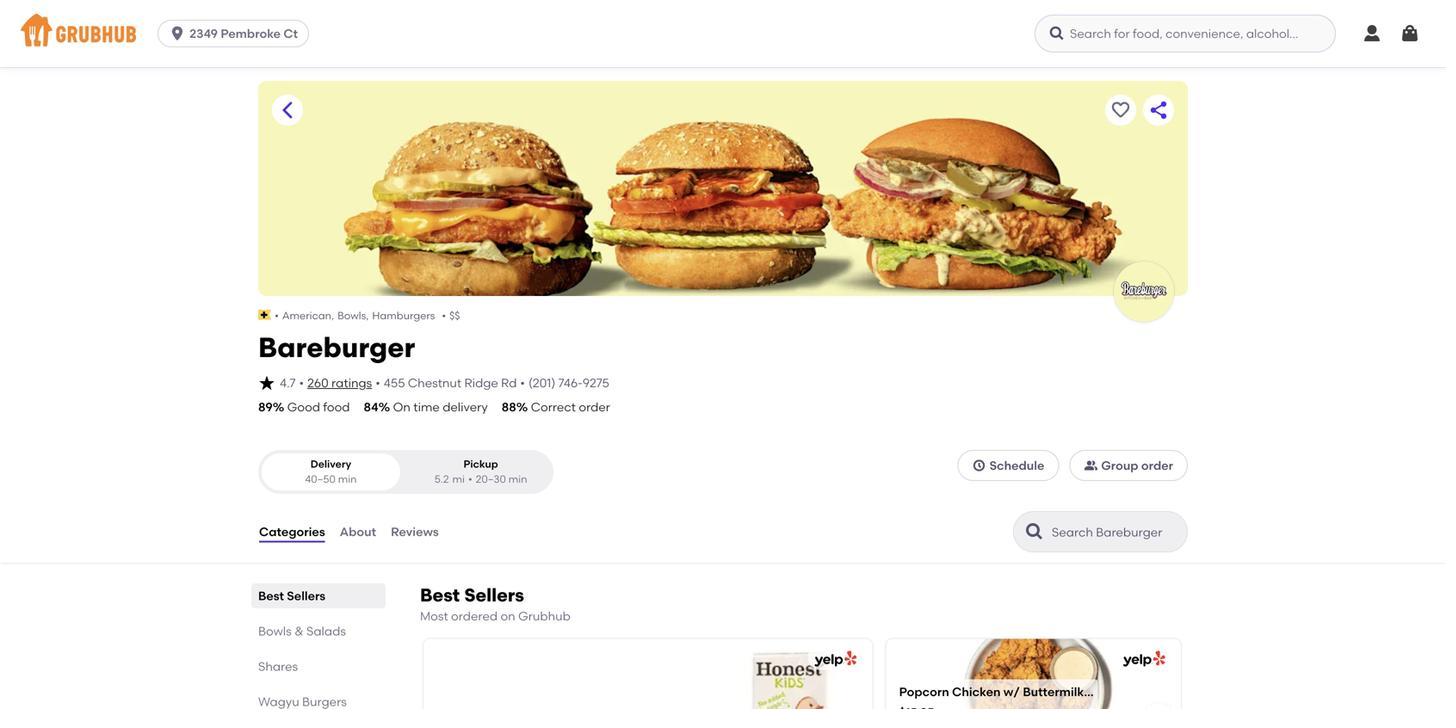Task type: vqa. For each thing, say whether or not it's contained in the screenshot.


Task type: locate. For each thing, give the bounding box(es) containing it.
1 horizontal spatial best
[[420, 585, 460, 607]]

9275
[[583, 376, 610, 390]]

2 min from the left
[[509, 473, 527, 486]]

2349
[[190, 26, 218, 41]]

subscription pass image
[[258, 310, 271, 320]]

svg image inside 2349 pembroke ct 'button'
[[169, 25, 186, 42]]

delivery
[[443, 400, 488, 415]]

0 horizontal spatial svg image
[[973, 459, 987, 473]]

pickup 5.2 mi • 20–30 min
[[435, 458, 527, 486]]

• inside pickup 5.2 mi • 20–30 min
[[468, 473, 473, 486]]

•
[[275, 310, 279, 322], [442, 310, 446, 322], [299, 376, 304, 390], [376, 376, 380, 390], [521, 376, 525, 390], [468, 473, 473, 486]]

sellers up bowls & salads
[[287, 589, 326, 604]]

5.2
[[435, 473, 449, 486]]

1 yelp image from the left
[[812, 651, 857, 668]]

bowls
[[258, 624, 292, 639]]

best up bowls
[[258, 589, 284, 604]]

wagyu burgers
[[258, 695, 347, 710]]

Search Bareburger search field
[[1051, 524, 1182, 541]]

0 vertical spatial order
[[579, 400, 611, 415]]

main navigation navigation
[[0, 0, 1447, 67]]

1 horizontal spatial svg image
[[1049, 25, 1066, 42]]

0 horizontal spatial min
[[338, 473, 357, 486]]

mi
[[453, 473, 465, 486]]

on
[[393, 400, 411, 415]]

• right "4.7"
[[299, 376, 304, 390]]

categories button
[[258, 501, 326, 563]]

best
[[420, 585, 460, 607], [258, 589, 284, 604]]

min inside pickup 5.2 mi • 20–30 min
[[509, 473, 527, 486]]

svg image inside schedule button
[[973, 459, 987, 473]]

on time delivery
[[393, 400, 488, 415]]

$$
[[450, 310, 460, 322]]

bowls & salads
[[258, 624, 346, 639]]

2 horizontal spatial svg image
[[1400, 23, 1421, 44]]

reviews
[[391, 525, 439, 539]]

2349 pembroke ct button
[[158, 20, 316, 47]]

best inside "best sellers most ordered on grubhub"
[[420, 585, 460, 607]]

ct
[[284, 26, 298, 41]]

4.7 • 260 ratings
[[280, 376, 372, 390]]

260
[[308, 376, 329, 390]]

0 horizontal spatial best
[[258, 589, 284, 604]]

sellers for best sellers most ordered on grubhub
[[464, 585, 524, 607]]

min right 20–30 at left bottom
[[509, 473, 527, 486]]

group order button
[[1070, 451, 1188, 482]]

&
[[295, 624, 304, 639]]

order inside button
[[1142, 459, 1174, 473]]

ordered
[[451, 609, 498, 624]]

1 horizontal spatial order
[[1142, 459, 1174, 473]]

• right mi
[[468, 473, 473, 486]]

order down 9275
[[579, 400, 611, 415]]

0 horizontal spatial yelp image
[[812, 651, 857, 668]]

about
[[340, 525, 376, 539]]

order for correct order
[[579, 400, 611, 415]]

order
[[579, 400, 611, 415], [1142, 459, 1174, 473]]

4.7
[[280, 376, 296, 390]]

40–50
[[305, 473, 336, 486]]

• american, bowls, hamburgers • $$
[[275, 310, 460, 322]]

option group
[[258, 451, 554, 494]]

min
[[338, 473, 357, 486], [509, 473, 527, 486]]

salads
[[307, 624, 346, 639]]

w/
[[1004, 685, 1021, 700]]

1 horizontal spatial yelp image
[[1120, 651, 1166, 668]]

sellers up on
[[464, 585, 524, 607]]

1 horizontal spatial sellers
[[464, 585, 524, 607]]

about button
[[339, 501, 377, 563]]

best sellers
[[258, 589, 326, 604]]

min down delivery
[[338, 473, 357, 486]]

0 horizontal spatial svg image
[[169, 25, 186, 42]]

1 min from the left
[[338, 473, 357, 486]]

1 horizontal spatial min
[[509, 473, 527, 486]]

• right subscription pass icon on the top
[[275, 310, 279, 322]]

• left $$
[[442, 310, 446, 322]]

1 vertical spatial order
[[1142, 459, 1174, 473]]

sellers inside "best sellers most ordered on grubhub"
[[464, 585, 524, 607]]

group order
[[1102, 459, 1174, 473]]

2 horizontal spatial svg image
[[1362, 23, 1383, 44]]

yelp image for bowls & salads
[[812, 651, 857, 668]]

best up most on the bottom of page
[[420, 585, 460, 607]]

0 horizontal spatial sellers
[[287, 589, 326, 604]]

schedule
[[990, 459, 1045, 473]]

sellers
[[464, 585, 524, 607], [287, 589, 326, 604]]

order right group
[[1142, 459, 1174, 473]]

best for best sellers most ordered on grubhub
[[420, 585, 460, 607]]

american,
[[282, 310, 334, 322]]

ridge
[[465, 376, 498, 390]]

0 horizontal spatial order
[[579, 400, 611, 415]]

svg image
[[1400, 23, 1421, 44], [169, 25, 186, 42], [258, 375, 276, 392]]

best for best sellers
[[258, 589, 284, 604]]

20–30
[[476, 473, 506, 486]]

2 yelp image from the left
[[1120, 651, 1166, 668]]

svg image
[[1362, 23, 1383, 44], [1049, 25, 1066, 42], [973, 459, 987, 473]]

yelp image
[[812, 651, 857, 668], [1120, 651, 1166, 668]]

yelp image inside the popcorn chicken w/ buttermilk... button
[[1120, 651, 1166, 668]]



Task type: describe. For each thing, give the bounding box(es) containing it.
popcorn chicken w/ buttermilk... button
[[887, 639, 1182, 710]]

chestnut
[[408, 376, 462, 390]]

grubhub
[[519, 609, 571, 624]]

time
[[414, 400, 440, 415]]

schedule button
[[958, 451, 1060, 482]]

best sellers most ordered on grubhub
[[420, 585, 571, 624]]

buttermilk...
[[1023, 685, 1094, 700]]

food
[[323, 400, 350, 415]]

1 horizontal spatial svg image
[[258, 375, 276, 392]]

pembroke
[[221, 26, 281, 41]]

on
[[501, 609, 516, 624]]

good
[[287, 400, 320, 415]]

hamburgers
[[372, 310, 435, 322]]

bareburger
[[258, 331, 415, 364]]

2349 pembroke ct
[[190, 26, 298, 41]]

• left 455
[[376, 376, 380, 390]]

bowls,
[[338, 310, 369, 322]]

save this restaurant image
[[1111, 100, 1132, 121]]

categories
[[259, 525, 325, 539]]

rd
[[501, 376, 517, 390]]

save this restaurant button
[[1106, 95, 1137, 126]]

popcorn
[[900, 685, 950, 700]]

• 455 chestnut ridge rd • (201) 746-9275
[[376, 376, 610, 390]]

correct order
[[531, 400, 611, 415]]

delivery 40–50 min
[[305, 458, 357, 486]]

• right rd
[[521, 376, 525, 390]]

reviews button
[[390, 501, 440, 563]]

order for group order
[[1142, 459, 1174, 473]]

min inside delivery 40–50 min
[[338, 473, 357, 486]]

yelp image for most ordered on grubhub
[[1120, 651, 1166, 668]]

chicken
[[953, 685, 1001, 700]]

caret left icon image
[[277, 100, 298, 121]]

ratings
[[332, 376, 372, 390]]

84
[[364, 400, 379, 415]]

option group containing delivery 40–50 min
[[258, 451, 554, 494]]

group
[[1102, 459, 1139, 473]]

88
[[502, 400, 517, 415]]

good food
[[287, 400, 350, 415]]

search icon image
[[1025, 522, 1046, 543]]

most
[[420, 609, 448, 624]]

wagyu
[[258, 695, 299, 710]]

sellers for best sellers
[[287, 589, 326, 604]]

correct
[[531, 400, 576, 415]]

shares
[[258, 660, 298, 674]]

Search for food, convenience, alcohol... search field
[[1035, 15, 1337, 53]]

89
[[258, 400, 273, 415]]

pickup
[[464, 458, 498, 471]]

people icon image
[[1085, 459, 1098, 473]]

popcorn chicken w/ buttermilk...
[[900, 685, 1094, 700]]

burgers
[[302, 695, 347, 710]]

share icon image
[[1149, 100, 1170, 121]]

455
[[384, 376, 405, 390]]

(201)
[[529, 376, 556, 390]]

746-
[[559, 376, 583, 390]]

delivery
[[311, 458, 351, 471]]



